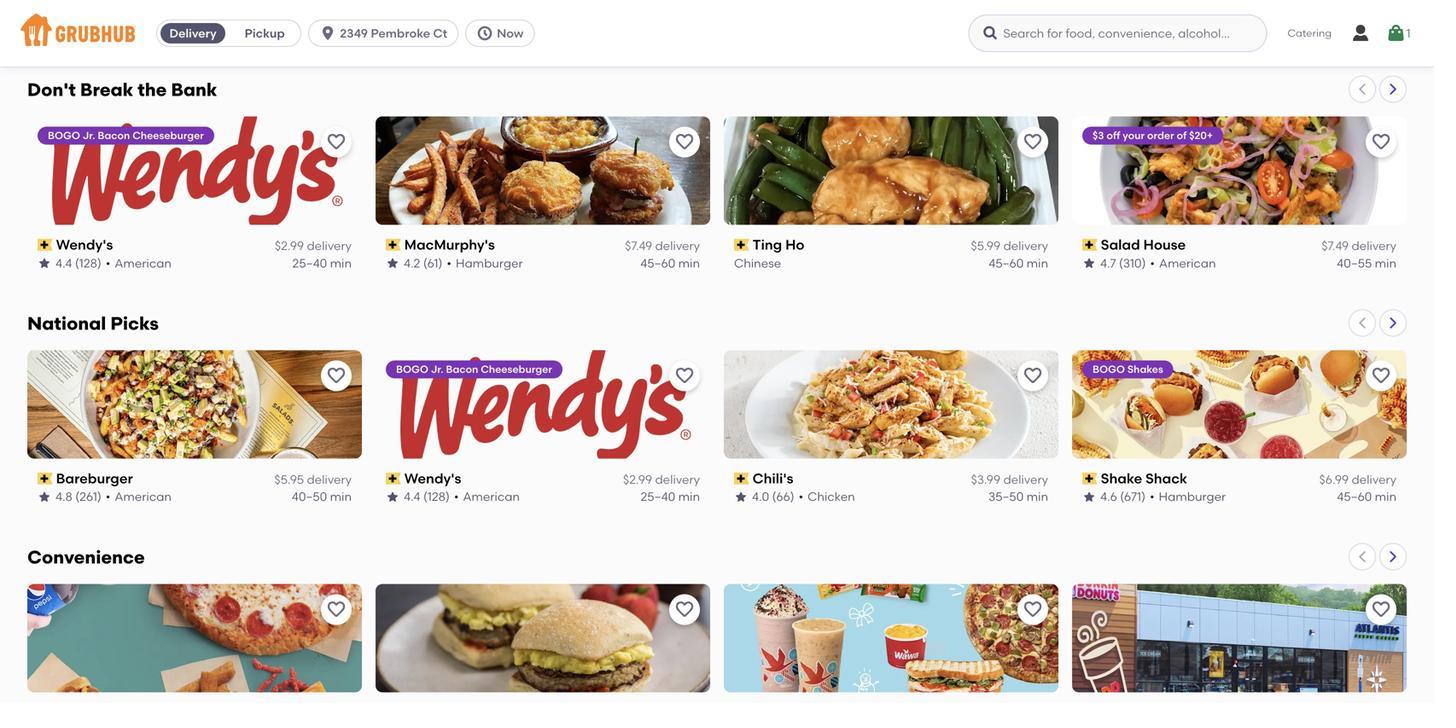 Task type: describe. For each thing, give the bounding box(es) containing it.
bowl,
[[1302, 3, 1338, 19]]

4.0 (66)
[[752, 490, 794, 504]]

mahwah
[[56, 3, 114, 19]]

$3.00
[[970, 5, 1001, 19]]

2349 pembroke ct
[[340, 26, 447, 41]]

pizza down ray's pizza and restaurant
[[465, 22, 494, 37]]

$6.99 delivery
[[1319, 472, 1397, 487]]

(1386)
[[75, 22, 109, 37]]

$2.99 delivery for bottommost wendy's logo
[[623, 472, 700, 487]]

1 horizontal spatial jr.
[[431, 363, 443, 376]]

svg image for 2349 pembroke ct
[[319, 25, 336, 42]]

$5.99
[[971, 239, 1001, 253]]

star icon image for bottommost wendy's logo
[[386, 490, 400, 504]]

0 horizontal spatial wendy's logo image
[[27, 117, 362, 225]]

1 horizontal spatial bogo jr. bacon cheeseburger
[[396, 363, 552, 376]]

2 15–25 from the left
[[992, 22, 1024, 37]]

blueberry frozen yogurt, acai bowl, smoothie and
[[1101, 3, 1434, 19]]

20–35
[[1337, 22, 1372, 37]]

$5.99 delivery
[[971, 239, 1048, 253]]

$5.95
[[274, 472, 304, 487]]

now
[[497, 26, 524, 41]]

$2.99 for bottommost wendy's logo
[[623, 472, 652, 487]]

2 horizontal spatial bogo
[[1093, 363, 1125, 376]]

subscription pass image for wendy's
[[38, 239, 53, 251]]

$3 off your order of $20+
[[1093, 129, 1213, 142]]

shakes
[[1127, 363, 1163, 376]]

pickup button
[[229, 20, 301, 47]]

don't
[[27, 79, 76, 101]]

35–50
[[989, 490, 1024, 504]]

subscription pass image for chili's
[[734, 473, 749, 485]]

acai
[[1268, 3, 1299, 19]]

• for the star icon corresponding to chili's logo
[[799, 490, 803, 504]]

subscription pass image for macmurphy's
[[386, 239, 401, 251]]

2 horizontal spatial 4.4
[[1100, 22, 1117, 37]]

save this restaurant image for the bareburger logo
[[326, 366, 347, 386]]

45–60 for ting
[[989, 256, 1024, 270]]

save this restaurant image for d&d gourmet catering & bakery logo
[[674, 600, 695, 620]]

0 vertical spatial (128)
[[75, 256, 101, 270]]

national
[[27, 313, 106, 335]]

and inside 'link'
[[1409, 3, 1434, 19]]

(61)
[[423, 256, 443, 270]]

$7.49 for macmurphy's
[[625, 239, 652, 253]]

$5.95 delivery
[[274, 472, 352, 487]]

min down $3.00 delivery
[[1027, 22, 1048, 37]]

$3
[[1093, 129, 1104, 142]]

star icon image for the shake shack logo
[[1082, 490, 1096, 504]]

min for the shake shack logo
[[1375, 490, 1397, 504]]

pizza right mahwah on the top left of page
[[118, 3, 153, 19]]

catering button
[[1276, 14, 1344, 53]]

(1191)
[[423, 22, 452, 37]]

40–50
[[292, 490, 327, 504]]

min down smoothie
[[1375, 22, 1397, 37]]

1 vertical spatial (128)
[[423, 490, 450, 504]]

italian
[[908, 3, 951, 19]]

0 vertical spatial cheeseburger
[[132, 129, 204, 142]]

main navigation navigation
[[0, 0, 1434, 67]]

salad house logo image
[[1072, 117, 1407, 225]]

break
[[80, 79, 133, 101]]

star icon image for chili's logo
[[734, 490, 748, 504]]

restaurant inside "link"
[[512, 3, 587, 19]]

sonny
[[753, 3, 794, 19]]

$3.00 delivery
[[970, 5, 1048, 19]]

• for the star icon to the left of 4.4 (96)
[[1146, 22, 1151, 37]]

• american for bareburger subscription pass icon
[[106, 490, 172, 504]]

catering
[[1288, 27, 1332, 39]]

25–40 min for bottommost wendy's logo
[[641, 490, 700, 504]]

4.4 (128) for subscription pass icon corresponding to wendy's
[[404, 490, 450, 504]]

shake shack
[[1101, 470, 1187, 487]]

1 vertical spatial 4.4
[[55, 256, 72, 270]]

pizza right tony's
[[855, 3, 891, 19]]

min for wendy's logo to the left
[[330, 256, 352, 270]]

and for pasta
[[156, 3, 183, 19]]

4.6
[[1100, 490, 1117, 504]]

wawa logo image
[[724, 584, 1059, 693]]

convenience
[[27, 547, 145, 568]]

save this restaurant image for shake shack
[[1371, 366, 1391, 386]]

mahwah pizza and pasta
[[56, 3, 225, 19]]

chili's logo image
[[724, 350, 1059, 459]]

2349 pembroke ct button
[[308, 20, 465, 47]]

sonny & tony's pizza & italian restaurant
[[753, 3, 1029, 19]]

(261)
[[75, 490, 101, 504]]

star icon image left 4.2 (1191)
[[386, 23, 400, 36]]

0 vertical spatial jr.
[[83, 129, 95, 142]]

$7.49 delivery for macmurphy's
[[625, 239, 700, 253]]

1 & from the left
[[797, 3, 808, 19]]

save this restaurant image for ting ho logo
[[1023, 132, 1043, 153]]

• american for subscription pass icon corresponding to wendy's
[[454, 490, 520, 504]]

Search for food, convenience, alcohol... search field
[[968, 15, 1267, 52]]

0 vertical spatial wendy's
[[56, 237, 113, 253]]

• bowls
[[1146, 22, 1188, 37]]

bank
[[171, 79, 217, 101]]

off
[[1107, 129, 1120, 142]]

$2.99 delivery for wendy's logo to the left
[[275, 239, 352, 253]]

3 caret right icon image from the top
[[1386, 550, 1400, 564]]

delivery
[[169, 26, 217, 41]]

4.8 for bareburger
[[55, 490, 72, 504]]

pembroke
[[371, 26, 430, 41]]

1 vertical spatial cheeseburger
[[481, 363, 552, 376]]

save this restaurant image for the "atlantis fresh market 128 logo"
[[1371, 600, 1391, 620]]

(96)
[[1120, 22, 1142, 37]]

ting ho
[[753, 237, 804, 253]]

picks
[[110, 313, 159, 335]]

4.8 for mahwah pizza and pasta
[[55, 22, 72, 37]]

• pizza for 4.2 (1191)
[[456, 22, 494, 37]]

• chicken
[[799, 490, 855, 504]]

4.2 (61)
[[404, 256, 443, 270]]

shake shack logo image
[[1072, 350, 1407, 459]]

salad house
[[1101, 237, 1186, 253]]

4.4 (128) for wendy's subscription pass image
[[55, 256, 101, 270]]

4.4 (96)
[[1100, 22, 1142, 37]]

1 button
[[1386, 18, 1411, 49]]

35–50 min
[[989, 490, 1048, 504]]

house
[[1143, 237, 1186, 253]]

2349
[[340, 26, 368, 41]]

national picks
[[27, 313, 159, 335]]

$2.99 for wendy's logo to the left
[[275, 239, 304, 253]]

don't break the bank
[[27, 79, 217, 101]]

2 15–25 min from the left
[[992, 22, 1048, 37]]

ho
[[785, 237, 804, 253]]

star icon image for wendy's logo to the left
[[38, 256, 51, 270]]

$20+
[[1189, 129, 1213, 142]]

subscription pass image for bareburger
[[38, 473, 53, 485]]

4.6 (671)
[[1100, 490, 1146, 504]]

ting ho logo image
[[724, 117, 1059, 225]]

svg image for now
[[476, 25, 493, 42]]

ray's pizza and restaurant
[[404, 3, 587, 19]]

now button
[[465, 20, 542, 47]]

1
[[1406, 26, 1411, 40]]

$1.99 delivery
[[277, 5, 352, 19]]

ray's
[[404, 3, 440, 19]]

$7.49 delivery for salad house
[[1322, 239, 1397, 253]]

45–60 min for ting
[[989, 256, 1048, 270]]

star icon image for salad house logo
[[1082, 256, 1096, 270]]

order
[[1147, 129, 1174, 142]]

chili's
[[753, 470, 793, 487]]

bogo shakes
[[1093, 363, 1163, 376]]

hamburger for shake shack
[[1159, 490, 1226, 504]]

your
[[1123, 129, 1145, 142]]

min for salad house logo
[[1375, 256, 1397, 270]]

pickup
[[245, 26, 285, 41]]

4.7 (310)
[[1100, 256, 1146, 270]]

45–60 for shake
[[1337, 490, 1372, 504]]

save this restaurant image for salad house
[[1371, 132, 1391, 153]]

40–55
[[1337, 256, 1372, 270]]

• pizza for 4.8 (1386)
[[113, 22, 151, 37]]

min for ting ho logo
[[1027, 256, 1048, 270]]

min for macmurphy's logo
[[678, 256, 700, 270]]

save this restaurant image for chili's logo
[[1023, 366, 1043, 386]]

1 horizontal spatial 4.4
[[404, 490, 420, 504]]

star icon image left 4.4 (96)
[[1082, 23, 1096, 36]]

• for the star icon for wendy's logo to the left
[[106, 256, 110, 270]]

subscription pass image for shake shack
[[1082, 473, 1097, 485]]

45–60 min for shake
[[1337, 490, 1397, 504]]

4.2 (1191)
[[404, 22, 452, 37]]

subscription pass image for ting ho
[[734, 239, 749, 251]]

star icon image for the bareburger logo
[[38, 490, 51, 504]]

bareburger logo image
[[27, 350, 362, 459]]

macmurphy's logo image
[[376, 117, 710, 225]]

40–50 min
[[292, 490, 352, 504]]

bowls
[[1155, 22, 1188, 37]]

• american for subscription pass image related to salad house
[[1150, 256, 1216, 270]]



Task type: vqa. For each thing, say whether or not it's contained in the screenshot.
the left THE 25–40 MIN
yes



Task type: locate. For each thing, give the bounding box(es) containing it.
&
[[797, 3, 808, 19], [894, 3, 904, 19]]

2 vertical spatial caret right icon image
[[1386, 550, 1400, 564]]

0 horizontal spatial restaurant
[[512, 3, 587, 19]]

0 vertical spatial bacon
[[98, 129, 130, 142]]

star icon image left 4.6
[[1082, 490, 1096, 504]]

0 horizontal spatial hamburger
[[456, 256, 523, 270]]

svg image inside 2349 pembroke ct button
[[319, 25, 336, 42]]

2 restaurant from the left
[[954, 3, 1029, 19]]

jr.
[[83, 129, 95, 142], [431, 363, 443, 376]]

subscription pass image for blueberry frozen yogurt, acai bowl, smoothie and
[[1082, 5, 1097, 17]]

• hamburger down shack
[[1150, 490, 1226, 504]]

0 horizontal spatial wendy's
[[56, 237, 113, 253]]

15–25 down $1.99 delivery
[[295, 22, 327, 37]]

ting
[[753, 237, 782, 253]]

20–35 min
[[1337, 22, 1397, 37]]

the
[[138, 79, 167, 101]]

salad
[[1101, 237, 1140, 253]]

0 horizontal spatial 15–25 min
[[295, 22, 352, 37]]

1 horizontal spatial hamburger
[[1159, 490, 1226, 504]]

& right sonny
[[797, 3, 808, 19]]

1 vertical spatial caret left icon image
[[1356, 316, 1369, 330]]

$1.99
[[277, 5, 304, 19]]

0 horizontal spatial $2.99 delivery
[[275, 239, 352, 253]]

and inside "link"
[[482, 3, 509, 19]]

caret left icon image
[[1356, 83, 1369, 96], [1356, 316, 1369, 330], [1356, 550, 1369, 564]]

and up delivery
[[156, 3, 183, 19]]

0 vertical spatial 25–40
[[292, 256, 327, 270]]

1 horizontal spatial • hamburger
[[1150, 490, 1226, 504]]

0 horizontal spatial 4.4
[[55, 256, 72, 270]]

caret right icon image for break
[[1386, 83, 1400, 96]]

1 vertical spatial $2.99 delivery
[[623, 472, 700, 487]]

subscription pass image left macmurphy's
[[386, 239, 401, 251]]

caret right icon image down $6.99 delivery
[[1386, 550, 1400, 564]]

and up now button
[[482, 3, 509, 19]]

0 vertical spatial $2.99 delivery
[[275, 239, 352, 253]]

0 vertical spatial $2.99
[[275, 239, 304, 253]]

0 vertical spatial bogo jr. bacon cheeseburger
[[48, 129, 204, 142]]

0 vertical spatial 4.4 (128)
[[55, 256, 101, 270]]

0 vertical spatial wendy's logo image
[[27, 117, 362, 225]]

1 vertical spatial caret right icon image
[[1386, 316, 1400, 330]]

1 horizontal spatial 4.4 (128)
[[404, 490, 450, 504]]

subscription pass image right '$5.95 delivery'
[[386, 473, 401, 485]]

0 horizontal spatial jr.
[[83, 129, 95, 142]]

restaurant
[[512, 3, 587, 19], [954, 3, 1029, 19]]

2 vertical spatial 4.4
[[404, 490, 420, 504]]

(671)
[[1120, 490, 1146, 504]]

caret right icon image
[[1386, 83, 1400, 96], [1386, 316, 1400, 330], [1386, 550, 1400, 564]]

2 vertical spatial caret left icon image
[[1356, 550, 1369, 564]]

0 horizontal spatial 25–40
[[292, 256, 327, 270]]

and for restaurant
[[482, 3, 509, 19]]

$3.99
[[971, 472, 1001, 487]]

pizza up the (1191) at the left of page
[[444, 3, 479, 19]]

min down $6.99 delivery
[[1375, 490, 1397, 504]]

min for bottommost wendy's logo
[[678, 490, 700, 504]]

15–25 down $3.00 delivery
[[992, 22, 1024, 37]]

delivery button
[[157, 20, 229, 47]]

1 caret left icon image from the top
[[1356, 83, 1369, 96]]

$2.99
[[275, 239, 304, 253], [623, 472, 652, 487]]

• hamburger for shake shack
[[1150, 490, 1226, 504]]

subscription pass image up national
[[38, 239, 53, 251]]

25–40 min
[[292, 256, 352, 270], [641, 490, 700, 504]]

subscription pass image for salad house
[[1082, 239, 1097, 251]]

subscription pass image for wendy's
[[386, 473, 401, 485]]

wendy's
[[56, 237, 113, 253], [404, 470, 461, 487]]

star icon image left 4.0
[[734, 490, 748, 504]]

$7.49 delivery
[[625, 239, 700, 253], [1322, 239, 1397, 253]]

1 horizontal spatial (128)
[[423, 490, 450, 504]]

macmurphy's
[[404, 237, 495, 253]]

star icon image left 4.8 (1386)
[[38, 23, 51, 36]]

• hamburger for macmurphy's
[[447, 256, 523, 270]]

1 vertical spatial wendy's
[[404, 470, 461, 487]]

shack
[[1146, 470, 1187, 487]]

0 horizontal spatial $7.49 delivery
[[625, 239, 700, 253]]

3 and from the left
[[1409, 3, 1434, 19]]

star icon image left the 4.8 (261)
[[38, 490, 51, 504]]

subscription pass image for ray's pizza and restaurant
[[386, 5, 401, 17]]

subscription pass image
[[386, 5, 401, 17], [386, 239, 401, 251], [38, 473, 53, 485], [386, 473, 401, 485], [1082, 473, 1097, 485]]

and
[[156, 3, 183, 19], [482, 3, 509, 19], [1409, 3, 1434, 19]]

2 horizontal spatial 45–60 min
[[1337, 490, 1397, 504]]

4.0
[[752, 490, 769, 504]]

subscription pass image for mahwah pizza and pasta
[[38, 5, 53, 17]]

bogo
[[48, 129, 80, 142], [396, 363, 428, 376], [1093, 363, 1125, 376]]

caret left icon image down $6.99 delivery
[[1356, 550, 1369, 564]]

• for the star icon on the left of 4.2 (1191)
[[456, 22, 461, 37]]

hamburger down shack
[[1159, 490, 1226, 504]]

cheeseburger
[[132, 129, 204, 142], [481, 363, 552, 376]]

star icon image up national
[[38, 256, 51, 270]]

15–25 min down $3.00 delivery
[[992, 22, 1048, 37]]

2 caret right icon image from the top
[[1386, 316, 1400, 330]]

2 caret left icon image from the top
[[1356, 316, 1369, 330]]

0 horizontal spatial bogo
[[48, 129, 80, 142]]

2 horizontal spatial and
[[1409, 3, 1434, 19]]

(66)
[[772, 490, 794, 504]]

7-eleven logo image
[[27, 584, 362, 693]]

wendy's logo image
[[27, 117, 362, 225], [376, 350, 710, 459]]

0 vertical spatial 4.2
[[404, 22, 420, 37]]

1 horizontal spatial $7.49 delivery
[[1322, 239, 1397, 253]]

american
[[115, 256, 172, 270], [1159, 256, 1216, 270], [115, 490, 172, 504], [463, 490, 520, 504]]

shake
[[1101, 470, 1142, 487]]

1 15–25 min from the left
[[295, 22, 352, 37]]

d&d gourmet catering & bakery logo image
[[376, 584, 710, 693]]

& left italian
[[894, 3, 904, 19]]

subscription pass image left salad
[[1082, 239, 1097, 251]]

1 caret right icon image from the top
[[1386, 83, 1400, 96]]

pizza
[[118, 3, 153, 19], [444, 3, 479, 19], [855, 3, 891, 19], [122, 22, 151, 37], [465, 22, 494, 37]]

of
[[1177, 129, 1187, 142]]

1 horizontal spatial bogo
[[396, 363, 428, 376]]

1 15–25 from the left
[[295, 22, 327, 37]]

1 horizontal spatial 25–40
[[641, 490, 675, 504]]

pasta
[[186, 3, 225, 19]]

2 $7.49 from the left
[[1322, 239, 1349, 253]]

1 vertical spatial 4.8
[[55, 490, 72, 504]]

subscription pass image up chinese
[[734, 239, 749, 251]]

ray's pizza and restaurant link
[[386, 2, 700, 21]]

0 vertical spatial caret left icon image
[[1356, 83, 1369, 96]]

1 vertical spatial bacon
[[446, 363, 478, 376]]

1 horizontal spatial 15–25 min
[[992, 22, 1048, 37]]

0 horizontal spatial &
[[797, 3, 808, 19]]

save this restaurant image
[[1023, 132, 1043, 153], [326, 366, 347, 386], [674, 366, 695, 386], [1023, 366, 1043, 386], [326, 600, 347, 620], [674, 600, 695, 620], [1371, 600, 1391, 620]]

1 $7.49 delivery from the left
[[625, 239, 700, 253]]

1 horizontal spatial restaurant
[[954, 3, 1029, 19]]

caret left icon image for break
[[1356, 83, 1369, 96]]

subscription pass image left bareburger
[[38, 473, 53, 485]]

0 horizontal spatial 4.4 (128)
[[55, 256, 101, 270]]

star icon image for macmurphy's logo
[[386, 256, 400, 270]]

2 • pizza from the left
[[456, 22, 494, 37]]

$2.99 delivery
[[275, 239, 352, 253], [623, 472, 700, 487]]

25–40 min for wendy's logo to the left
[[292, 256, 352, 270]]

1 vertical spatial jr.
[[431, 363, 443, 376]]

0 vertical spatial hamburger
[[456, 256, 523, 270]]

4.2 for 4.2 (61)
[[404, 256, 420, 270]]

2 and from the left
[[482, 3, 509, 19]]

subscription pass image up 2349 pembroke ct
[[386, 5, 401, 17]]

• for the bareburger logo the star icon
[[106, 490, 110, 504]]

min right 40–55 on the top right
[[1375, 256, 1397, 270]]

svg image for 1
[[1386, 23, 1406, 44]]

0 horizontal spatial and
[[156, 3, 183, 19]]

2 & from the left
[[894, 3, 904, 19]]

1 horizontal spatial • pizza
[[456, 22, 494, 37]]

0 vertical spatial caret right icon image
[[1386, 83, 1400, 96]]

1 horizontal spatial &
[[894, 3, 904, 19]]

chinese
[[734, 256, 781, 270]]

bareburger
[[56, 470, 133, 487]]

hamburger for macmurphy's
[[456, 256, 523, 270]]

0 horizontal spatial $7.49
[[625, 239, 652, 253]]

1 horizontal spatial cheeseburger
[[481, 363, 552, 376]]

1 vertical spatial 4.2
[[404, 256, 420, 270]]

smoothie
[[1341, 3, 1406, 19]]

4.8 left (261) at bottom
[[55, 490, 72, 504]]

caret right icon image for picks
[[1386, 316, 1400, 330]]

4.8
[[55, 22, 72, 37], [55, 490, 72, 504]]

1 4.2 from the top
[[404, 22, 420, 37]]

blueberry frozen yogurt, acai bowl, smoothie and link
[[1082, 2, 1434, 21]]

save this restaurant image for 7-eleven logo
[[326, 600, 347, 620]]

delivery
[[307, 5, 352, 19], [1003, 5, 1048, 19], [307, 239, 352, 253], [655, 239, 700, 253], [1003, 239, 1048, 253], [1352, 239, 1397, 253], [307, 472, 352, 487], [655, 472, 700, 487], [1003, 472, 1048, 487], [1352, 472, 1397, 487]]

star icon image left 4.2 (61)
[[386, 256, 400, 270]]

1 vertical spatial bogo jr. bacon cheeseburger
[[396, 363, 552, 376]]

min
[[330, 22, 352, 37], [1027, 22, 1048, 37], [1375, 22, 1397, 37], [330, 256, 352, 270], [678, 256, 700, 270], [1027, 256, 1048, 270], [1375, 256, 1397, 270], [330, 490, 352, 504], [678, 490, 700, 504], [1027, 490, 1048, 504], [1375, 490, 1397, 504]]

0 horizontal spatial 25–40 min
[[292, 256, 352, 270]]

subscription pass image left shake
[[1082, 473, 1097, 485]]

2 4.8 from the top
[[55, 490, 72, 504]]

1 horizontal spatial wendy's
[[404, 470, 461, 487]]

1 horizontal spatial $7.49
[[1322, 239, 1349, 253]]

min for the bareburger logo
[[330, 490, 352, 504]]

min right 40–50
[[330, 490, 352, 504]]

min right 35–50
[[1027, 490, 1048, 504]]

• for bottommost wendy's logo's the star icon
[[454, 490, 459, 504]]

caret left icon image down 20–35 min
[[1356, 83, 1369, 96]]

ct
[[433, 26, 447, 41]]

0 horizontal spatial 45–60
[[640, 256, 675, 270]]

atlantis fresh market 128 logo image
[[1072, 584, 1407, 693]]

1 and from the left
[[156, 3, 183, 19]]

0 vertical spatial 25–40 min
[[292, 256, 352, 270]]

• pizza down the "mahwah pizza and pasta"
[[113, 22, 151, 37]]

1 vertical spatial • hamburger
[[1150, 490, 1226, 504]]

star icon image left 4.7
[[1082, 256, 1096, 270]]

0 horizontal spatial 15–25
[[295, 22, 327, 37]]

svg image inside 1 button
[[1386, 23, 1406, 44]]

tony's
[[811, 3, 852, 19]]

subscription pass image left blueberry
[[1082, 5, 1097, 17]]

caret left icon image down 40–55 min
[[1356, 316, 1369, 330]]

caret right icon image down 1 button
[[1386, 83, 1400, 96]]

subscription pass image inside ray's pizza and restaurant "link"
[[386, 5, 401, 17]]

• hamburger
[[447, 256, 523, 270], [1150, 490, 1226, 504]]

1 4.8 from the top
[[55, 22, 72, 37]]

4.4
[[1100, 22, 1117, 37], [55, 256, 72, 270], [404, 490, 420, 504]]

star icon image right 40–50 min
[[386, 490, 400, 504]]

0 vertical spatial 4.8
[[55, 22, 72, 37]]

blueberry
[[1101, 3, 1166, 19]]

40–55 min
[[1337, 256, 1397, 270]]

4.4 (128)
[[55, 256, 101, 270], [404, 490, 450, 504]]

1 horizontal spatial bacon
[[446, 363, 478, 376]]

svg image inside now button
[[476, 25, 493, 42]]

1 horizontal spatial 25–40 min
[[641, 490, 700, 504]]

hamburger down macmurphy's
[[456, 256, 523, 270]]

1 vertical spatial 25–40
[[641, 490, 675, 504]]

• for the shake shack logo the star icon
[[1150, 490, 1155, 504]]

min for chili's logo
[[1027, 490, 1048, 504]]

4.2 down ray's
[[404, 22, 420, 37]]

0 horizontal spatial 45–60 min
[[640, 256, 700, 270]]

0 horizontal spatial • pizza
[[113, 22, 151, 37]]

pizza inside "link"
[[444, 3, 479, 19]]

min left chinese
[[678, 256, 700, 270]]

0 horizontal spatial cheeseburger
[[132, 129, 204, 142]]

4.2
[[404, 22, 420, 37], [404, 256, 420, 270]]

1 vertical spatial 4.4 (128)
[[404, 490, 450, 504]]

• american for wendy's subscription pass image
[[106, 256, 172, 270]]

and up 1
[[1409, 3, 1434, 19]]

$7.49 for salad house
[[1322, 239, 1349, 253]]

• for the star icon on the left of 4.8 (1386)
[[113, 22, 118, 37]]

bogo jr. bacon cheeseburger
[[48, 129, 204, 142], [396, 363, 552, 376]]

$3.99 delivery
[[971, 472, 1048, 487]]

min down $5.99 delivery
[[1027, 256, 1048, 270]]

25–40
[[292, 256, 327, 270], [641, 490, 675, 504]]

2 horizontal spatial 45–60
[[1337, 490, 1372, 504]]

subscription pass image
[[38, 5, 53, 17], [1082, 5, 1097, 17], [38, 239, 53, 251], [734, 239, 749, 251], [1082, 239, 1097, 251], [734, 473, 749, 485]]

3 caret left icon image from the top
[[1356, 550, 1369, 564]]

4.8 (1386)
[[55, 22, 109, 37]]

pizza down the "mahwah pizza and pasta"
[[122, 22, 151, 37]]

• pizza down ray's pizza and restaurant
[[456, 22, 494, 37]]

1 vertical spatial $2.99
[[623, 472, 652, 487]]

min down $1.99 delivery
[[330, 22, 352, 37]]

• for macmurphy's logo's the star icon
[[447, 256, 451, 270]]

star icon image
[[38, 23, 51, 36], [386, 23, 400, 36], [1082, 23, 1096, 36], [38, 256, 51, 270], [386, 256, 400, 270], [1082, 256, 1096, 270], [38, 490, 51, 504], [386, 490, 400, 504], [734, 490, 748, 504], [1082, 490, 1096, 504]]

4.8 (261)
[[55, 490, 101, 504]]

• for the star icon associated with salad house logo
[[1150, 256, 1155, 270]]

1 horizontal spatial $2.99
[[623, 472, 652, 487]]

0 vertical spatial 4.4
[[1100, 22, 1117, 37]]

frozen
[[1169, 3, 1214, 19]]

min left 4.0
[[678, 490, 700, 504]]

0 horizontal spatial • hamburger
[[447, 256, 523, 270]]

1 $7.49 from the left
[[625, 239, 652, 253]]

save this restaurant button
[[321, 127, 352, 158], [669, 127, 700, 158], [1018, 127, 1048, 158], [1366, 127, 1397, 158], [321, 361, 352, 391], [669, 361, 700, 391], [1018, 361, 1048, 391], [1366, 361, 1397, 391], [321, 595, 352, 625], [669, 595, 700, 625], [1018, 595, 1048, 625], [1366, 595, 1397, 625]]

subscription pass image left chili's
[[734, 473, 749, 485]]

0 horizontal spatial bogo jr. bacon cheeseburger
[[48, 129, 204, 142]]

1 horizontal spatial $2.99 delivery
[[623, 472, 700, 487]]

4.2 for 4.2 (1191)
[[404, 22, 420, 37]]

min left 4.2 (61)
[[330, 256, 352, 270]]

$6.99
[[1319, 472, 1349, 487]]

1 horizontal spatial 45–60 min
[[989, 256, 1048, 270]]

45–60
[[640, 256, 675, 270], [989, 256, 1024, 270], [1337, 490, 1372, 504]]

save this restaurant image
[[326, 132, 347, 153], [674, 132, 695, 153], [1371, 132, 1391, 153], [1371, 366, 1391, 386], [1023, 600, 1043, 620]]

• hamburger down macmurphy's
[[447, 256, 523, 270]]

caret right icon image down 40–55 min
[[1386, 316, 1400, 330]]

restaurant right italian
[[954, 3, 1029, 19]]

1 restaurant from the left
[[512, 3, 587, 19]]

0 vertical spatial • hamburger
[[447, 256, 523, 270]]

1 • pizza from the left
[[113, 22, 151, 37]]

save this restaurant image for wendy's
[[326, 132, 347, 153]]

0 horizontal spatial bacon
[[98, 129, 130, 142]]

(310)
[[1119, 256, 1146, 270]]

2 4.2 from the top
[[404, 256, 420, 270]]

1 vertical spatial 25–40 min
[[641, 490, 700, 504]]

4.8 down mahwah on the top left of page
[[55, 22, 72, 37]]

4.2 left (61) at the top left
[[404, 256, 420, 270]]

1 horizontal spatial and
[[482, 3, 509, 19]]

• american
[[106, 256, 172, 270], [1150, 256, 1216, 270], [106, 490, 172, 504], [454, 490, 520, 504]]

svg image
[[1350, 23, 1371, 44], [1386, 23, 1406, 44], [319, 25, 336, 42], [476, 25, 493, 42], [982, 25, 999, 42]]

subscription pass image left mahwah on the top left of page
[[38, 5, 53, 17]]

4.7
[[1100, 256, 1116, 270]]

restaurant up now
[[512, 3, 587, 19]]

1 vertical spatial wendy's logo image
[[376, 350, 710, 459]]

15–25 min down $1.99 delivery
[[295, 22, 352, 37]]

yogurt,
[[1217, 3, 1264, 19]]

0 horizontal spatial $2.99
[[275, 239, 304, 253]]

2 $7.49 delivery from the left
[[1322, 239, 1397, 253]]

1 horizontal spatial 15–25
[[992, 22, 1024, 37]]

caret left icon image for picks
[[1356, 316, 1369, 330]]

subscription pass image inside blueberry frozen yogurt, acai bowl, smoothie and 'link'
[[1082, 5, 1097, 17]]

1 horizontal spatial 45–60
[[989, 256, 1024, 270]]

(128)
[[75, 256, 101, 270], [423, 490, 450, 504]]

1 horizontal spatial wendy's logo image
[[376, 350, 710, 459]]

1 vertical spatial hamburger
[[1159, 490, 1226, 504]]

0 horizontal spatial (128)
[[75, 256, 101, 270]]

15–25
[[295, 22, 327, 37], [992, 22, 1024, 37]]



